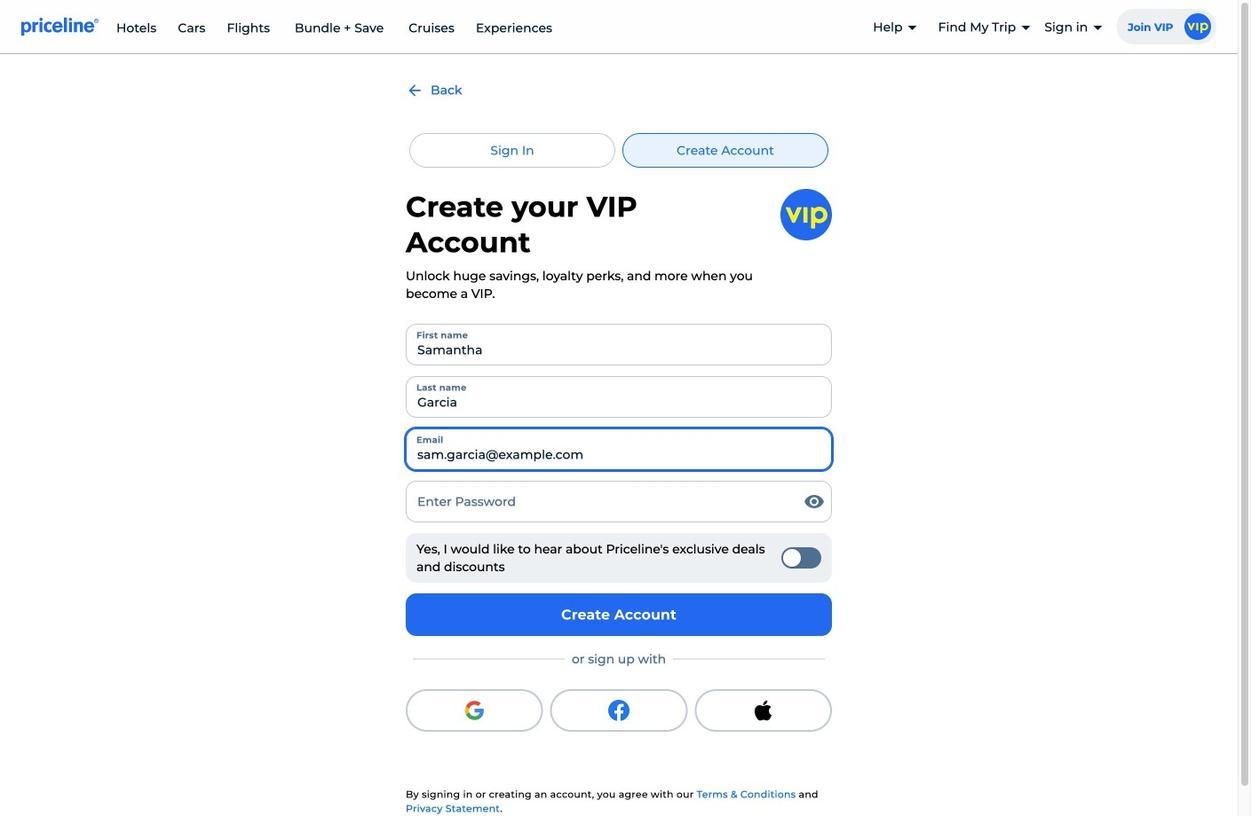 Task type: describe. For each thing, give the bounding box(es) containing it.
Enter Password password field
[[406, 481, 832, 523]]

sign in with facebook image
[[608, 701, 630, 722]]

vip badge icon image
[[1185, 13, 1211, 40]]

Last name text field
[[406, 376, 832, 418]]

vip logo image
[[781, 189, 832, 241]]

sign in with apple image
[[753, 701, 774, 722]]



Task type: locate. For each thing, give the bounding box(es) containing it.
priceline.com home image
[[21, 17, 99, 36]]

sign in with google image
[[464, 701, 485, 722]]

Email text field
[[406, 429, 832, 471]]

tab list
[[406, 133, 832, 168]]

First name text field
[[406, 324, 832, 366]]



Task type: vqa. For each thing, say whether or not it's contained in the screenshot.
VIP logo
yes



